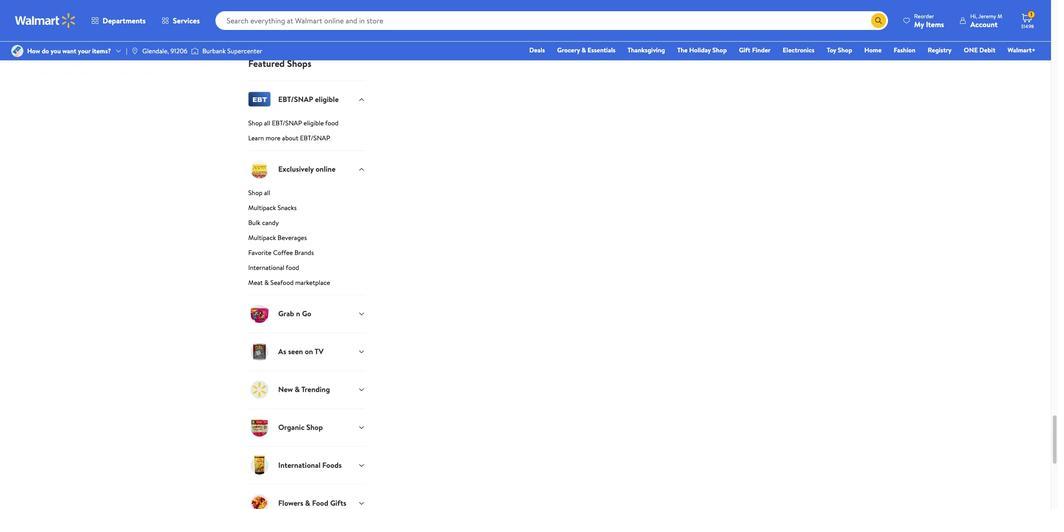 Task type: locate. For each thing, give the bounding box(es) containing it.
& for essentials
[[582, 45, 586, 55]]

Walmart Site-Wide search field
[[215, 11, 889, 30]]

international food link
[[248, 263, 366, 276]]

items?
[[92, 46, 111, 56]]

on
[[305, 347, 313, 357]]

2 horizontal spatial  image
[[191, 46, 199, 56]]

 image left how
[[11, 45, 23, 57]]

you
[[51, 46, 61, 56]]

1 horizontal spatial  image
[[131, 47, 139, 55]]

shop up 'multipack snacks'
[[248, 188, 263, 198]]

multipack up bulk candy at the top of page
[[248, 203, 276, 213]]

1 all from the top
[[264, 118, 270, 128]]

all up 'multipack snacks'
[[264, 188, 270, 198]]

 image for glendale, 91206
[[131, 47, 139, 55]]

shop
[[713, 45, 727, 55], [838, 45, 853, 55], [248, 118, 263, 128], [248, 188, 263, 198], [307, 423, 323, 433]]

shop right holiday
[[713, 45, 727, 55]]

one
[[965, 45, 979, 55]]

meat
[[248, 278, 263, 288]]

& for seafood
[[265, 278, 269, 288]]

exclusively
[[278, 164, 314, 175]]

your
[[78, 46, 91, 56]]

account
[[971, 19, 998, 29]]

& right grocery
[[582, 45, 586, 55]]

 image right | on the left
[[131, 47, 139, 55]]

grocery & essentials link
[[553, 45, 620, 55]]

ebt/snap up the learn more about ebt/snap
[[272, 118, 302, 128]]

shop up learn
[[248, 118, 263, 128]]

learn more about ebt/snap
[[248, 133, 330, 143]]

& for trending
[[295, 385, 300, 395]]

international inside dropdown button
[[278, 461, 321, 471]]

multipack inside the multipack beverages link
[[248, 233, 276, 243]]

& inside 'dropdown button'
[[305, 499, 310, 509]]

more
[[266, 133, 281, 143]]

shop all ebt/snap eligible food link
[[248, 118, 366, 131]]

0 vertical spatial international
[[248, 263, 285, 273]]

food
[[312, 499, 329, 509]]

& left food
[[305, 499, 310, 509]]

fashion
[[894, 45, 916, 55]]

organic shop
[[278, 423, 323, 433]]

as seen on tv button
[[248, 333, 366, 371]]

eligible
[[315, 94, 339, 105], [304, 118, 324, 128]]

& right meat
[[265, 278, 269, 288]]

multipack beverages link
[[248, 233, 366, 246]]

do
[[42, 46, 49, 56]]

&
[[582, 45, 586, 55], [265, 278, 269, 288], [295, 385, 300, 395], [305, 499, 310, 509]]

shop right organic at the left of the page
[[307, 423, 323, 433]]

 image right "91206"
[[191, 46, 199, 56]]

new
[[278, 385, 293, 395]]

all up more at the left of the page
[[264, 118, 270, 128]]

marketplace
[[295, 278, 330, 288]]

ebt/snap up shop all ebt/snap eligible food
[[278, 94, 313, 105]]

registry link
[[924, 45, 957, 55]]

91206
[[171, 46, 188, 56]]

multipack down bulk candy at the top of page
[[248, 233, 276, 243]]

1 vertical spatial eligible
[[304, 118, 324, 128]]

food up meat & seafood marketplace
[[286, 263, 299, 273]]

jeremy
[[979, 12, 997, 20]]

food
[[325, 118, 339, 128], [286, 263, 299, 273]]

shop all
[[248, 188, 270, 198]]

holiday
[[690, 45, 711, 55]]

thanksgiving
[[628, 45, 666, 55]]

0 vertical spatial eligible
[[315, 94, 339, 105]]

2 all from the top
[[264, 188, 270, 198]]

bulk
[[248, 218, 261, 228]]

eligible inside dropdown button
[[315, 94, 339, 105]]

international down favorite
[[248, 263, 285, 273]]

home link
[[861, 45, 887, 55]]

1 vertical spatial multipack
[[248, 233, 276, 243]]

1 vertical spatial food
[[286, 263, 299, 273]]

all
[[264, 118, 270, 128], [264, 188, 270, 198]]

eligible up learn more about ebt/snap link
[[304, 118, 324, 128]]

international up flowers & food gifts 'dropdown button'
[[278, 461, 321, 471]]

multipack inside multipack snacks link
[[248, 203, 276, 213]]

0 vertical spatial ebt/snap
[[278, 94, 313, 105]]

1 vertical spatial all
[[264, 188, 270, 198]]

0 horizontal spatial  image
[[11, 45, 23, 57]]

1 vertical spatial international
[[278, 461, 321, 471]]

home
[[865, 45, 882, 55]]

1 $14.98
[[1022, 10, 1035, 30]]

all for ebt/snap eligible
[[264, 118, 270, 128]]

multipack snacks link
[[248, 203, 366, 216]]

grocery
[[558, 45, 580, 55]]

featured
[[248, 57, 285, 70]]

international foods
[[278, 461, 342, 471]]

shop all link
[[248, 188, 366, 201]]

0 vertical spatial all
[[264, 118, 270, 128]]

meat & seafood marketplace link
[[248, 278, 366, 295]]

1 horizontal spatial food
[[325, 118, 339, 128]]

& right new
[[295, 385, 300, 395]]

1 multipack from the top
[[248, 203, 276, 213]]

shop inside dropdown button
[[307, 423, 323, 433]]

& inside 'link'
[[265, 278, 269, 288]]

ebt/snap down shop all ebt/snap eligible food link
[[300, 133, 330, 143]]

my
[[915, 19, 925, 29]]

online
[[316, 164, 336, 175]]

& inside dropdown button
[[295, 385, 300, 395]]

eligible up shop all ebt/snap eligible food link
[[315, 94, 339, 105]]

2 multipack from the top
[[248, 233, 276, 243]]

candy
[[262, 218, 279, 228]]

departments button
[[83, 9, 154, 32]]

exclusively online
[[278, 164, 336, 175]]

supercenter
[[227, 46, 263, 56]]

all for exclusively online
[[264, 188, 270, 198]]

flowers & food gifts
[[278, 499, 347, 509]]

favorite coffee brands
[[248, 248, 314, 258]]

how do you want your items?
[[27, 46, 111, 56]]

international foods button
[[248, 447, 366, 485]]

new & trending button
[[248, 371, 366, 409]]

deals
[[530, 45, 545, 55]]

grab n go button
[[248, 295, 366, 333]]

food up learn more about ebt/snap link
[[325, 118, 339, 128]]

the
[[678, 45, 688, 55]]

gift finder
[[740, 45, 771, 55]]

m
[[998, 12, 1003, 20]]

 image
[[11, 45, 23, 57], [191, 46, 199, 56], [131, 47, 139, 55]]

shop all ebt/snap eligible food
[[248, 118, 339, 128]]

0 vertical spatial multipack
[[248, 203, 276, 213]]

multipack snacks
[[248, 203, 297, 213]]

hi, jeremy m account
[[971, 12, 1003, 29]]

grab n go
[[278, 309, 312, 319]]

items
[[927, 19, 945, 29]]

registry
[[928, 45, 952, 55]]

trending
[[302, 385, 330, 395]]

search icon image
[[876, 17, 883, 24]]



Task type: describe. For each thing, give the bounding box(es) containing it.
bulk candy link
[[248, 218, 366, 231]]

glendale,
[[142, 46, 169, 56]]

meat & seafood marketplace
[[248, 278, 330, 288]]

toy shop link
[[823, 45, 857, 55]]

international food
[[248, 263, 299, 273]]

|
[[126, 46, 127, 56]]

as seen on tv
[[278, 347, 324, 357]]

snacks
[[278, 203, 297, 213]]

shop right toy
[[838, 45, 853, 55]]

international for international food
[[248, 263, 285, 273]]

toy shop
[[827, 45, 853, 55]]

seen
[[288, 347, 303, 357]]

deals link
[[525, 45, 550, 55]]

multipack beverages
[[248, 233, 307, 243]]

about
[[282, 133, 299, 143]]

one debit link
[[960, 45, 1000, 55]]

coffee
[[273, 248, 293, 258]]

ebt/snap eligible button
[[248, 80, 366, 118]]

tv
[[315, 347, 324, 357]]

exclusively online button
[[248, 150, 366, 188]]

burbank supercenter
[[203, 46, 263, 56]]

featured shops
[[248, 57, 312, 70]]

international for international foods
[[278, 461, 321, 471]]

beverages
[[278, 233, 307, 243]]

walmart+ link
[[1004, 45, 1041, 55]]

foods
[[323, 461, 342, 471]]

multipack for multipack beverages
[[248, 233, 276, 243]]

electronics
[[783, 45, 815, 55]]

finder
[[753, 45, 771, 55]]

services button
[[154, 9, 208, 32]]

grocery & essentials
[[558, 45, 616, 55]]

burbank
[[203, 46, 226, 56]]

go
[[302, 309, 312, 319]]

& for food
[[305, 499, 310, 509]]

brands
[[295, 248, 314, 258]]

favorite coffee brands link
[[248, 248, 366, 261]]

fashion link
[[890, 45, 920, 55]]

2 vertical spatial ebt/snap
[[300, 133, 330, 143]]

new & trending
[[278, 385, 330, 395]]

thanksgiving link
[[624, 45, 670, 55]]

 image for burbank supercenter
[[191, 46, 199, 56]]

flowers
[[278, 499, 304, 509]]

multipack for multipack snacks
[[248, 203, 276, 213]]

walmart image
[[15, 13, 76, 28]]

1
[[1031, 10, 1033, 18]]

 image for how do you want your items?
[[11, 45, 23, 57]]

0 vertical spatial food
[[325, 118, 339, 128]]

seafood
[[271, 278, 294, 288]]

grab
[[278, 309, 294, 319]]

flowers & food gifts button
[[248, 485, 366, 510]]

hi,
[[971, 12, 978, 20]]

ebt/snap eligible
[[278, 94, 339, 105]]

0 horizontal spatial food
[[286, 263, 299, 273]]

essentials
[[588, 45, 616, 55]]

learn
[[248, 133, 264, 143]]

Search search field
[[215, 11, 889, 30]]

gift finder link
[[735, 45, 775, 55]]

ebt/snap inside dropdown button
[[278, 94, 313, 105]]

how
[[27, 46, 40, 56]]

gifts
[[330, 499, 347, 509]]

learn more about ebt/snap link
[[248, 133, 366, 150]]

the holiday shop
[[678, 45, 727, 55]]

reorder my items
[[915, 12, 945, 29]]

reorder
[[915, 12, 935, 20]]

as
[[278, 347, 287, 357]]

gift
[[740, 45, 751, 55]]

organic
[[278, 423, 305, 433]]

shops
[[287, 57, 312, 70]]

toy
[[827, 45, 837, 55]]

bulk candy
[[248, 218, 279, 228]]

debit
[[980, 45, 996, 55]]

n
[[296, 309, 300, 319]]

1 vertical spatial ebt/snap
[[272, 118, 302, 128]]

the holiday shop link
[[674, 45, 732, 55]]

services
[[173, 15, 200, 26]]

want
[[62, 46, 76, 56]]

glendale, 91206
[[142, 46, 188, 56]]

electronics link
[[779, 45, 819, 55]]



Task type: vqa. For each thing, say whether or not it's contained in the screenshot.
International associated with International food
yes



